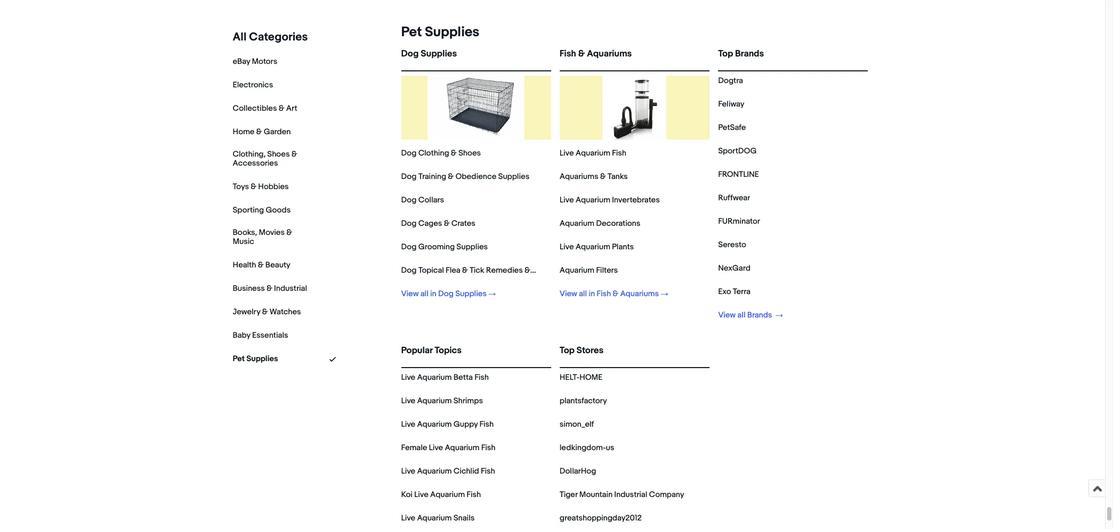 Task type: locate. For each thing, give the bounding box(es) containing it.
view down exo
[[719, 310, 736, 321]]

aquarium up koi live aquarium fish
[[417, 467, 452, 477]]

2 horizontal spatial view
[[719, 310, 736, 321]]

remedies
[[486, 266, 523, 276]]

dog for dog clothing & shoes
[[401, 148, 417, 158]]

home
[[580, 373, 603, 383]]

live down koi
[[401, 514, 416, 524]]

shoes down garden
[[267, 149, 290, 159]]

1 horizontal spatial all
[[579, 289, 587, 299]]

exo terra
[[719, 287, 751, 297]]

books,
[[233, 228, 257, 238]]

dog clothing & shoes
[[401, 148, 481, 158]]

pet
[[401, 24, 422, 41], [233, 354, 245, 364]]

garden
[[264, 127, 291, 137]]

0 vertical spatial pet supplies link
[[397, 24, 480, 41]]

top stores
[[560, 346, 604, 356]]

live aquarium snails
[[401, 514, 475, 524]]

0 vertical spatial top
[[719, 49, 734, 59]]

sportdog link
[[719, 146, 757, 156]]

fish & aquariums image
[[603, 76, 667, 140]]

0 vertical spatial brands
[[736, 49, 764, 59]]

electronics
[[233, 80, 273, 90]]

fish for live aquarium cichlid fish
[[481, 467, 495, 477]]

art
[[286, 103, 297, 114]]

dogtra
[[719, 76, 744, 86]]

seresto
[[719, 240, 747, 250]]

in down topical
[[430, 289, 437, 299]]

2 in from the left
[[589, 289, 595, 299]]

female live aquarium fish
[[401, 443, 496, 453]]

books, movies & music
[[233, 228, 292, 247]]

ledkingdom-
[[560, 443, 606, 453]]

popular
[[401, 346, 433, 356]]

view all in dog supplies link
[[401, 289, 496, 299]]

frontline link
[[719, 170, 759, 180]]

live aquarium betta fish
[[401, 373, 489, 383]]

1 horizontal spatial industrial
[[615, 490, 648, 500]]

top for top stores
[[560, 346, 575, 356]]

1 in from the left
[[430, 289, 437, 299]]

collars right remedies
[[532, 266, 558, 276]]

flea
[[446, 266, 461, 276]]

live up aquariums & tanks link
[[560, 148, 574, 158]]

aquarium up the live aquarium shrimps link
[[417, 373, 452, 383]]

simon_elf
[[560, 420, 594, 430]]

clothing, shoes & accessories
[[233, 149, 297, 168]]

in down aquarium filters link
[[589, 289, 595, 299]]

0 vertical spatial industrial
[[274, 284, 307, 294]]

2 vertical spatial aquariums
[[621, 289, 659, 299]]

jewelry & watches
[[233, 307, 301, 317]]

all
[[421, 289, 429, 299], [579, 289, 587, 299], [738, 310, 746, 321]]

top for top brands
[[719, 49, 734, 59]]

live aquarium plants
[[560, 242, 634, 252]]

aquariums
[[587, 49, 632, 59], [560, 172, 599, 182], [621, 289, 659, 299]]

live for live aquarium snails
[[401, 514, 416, 524]]

dog grooming supplies link
[[401, 242, 488, 252]]

toys & hobbies
[[233, 182, 289, 192]]

baby essentials link
[[233, 330, 288, 341]]

in for &
[[589, 289, 595, 299]]

industrial up 'watches'
[[274, 284, 307, 294]]

0 horizontal spatial in
[[430, 289, 437, 299]]

view
[[401, 289, 419, 299], [560, 289, 578, 299], [719, 310, 736, 321]]

aquarium down live aquarium cichlid fish
[[430, 490, 465, 500]]

top left stores
[[560, 346, 575, 356]]

brands
[[736, 49, 764, 59], [748, 310, 773, 321]]

terra
[[733, 287, 751, 297]]

industrial right mountain
[[615, 490, 648, 500]]

1 horizontal spatial shoes
[[459, 148, 481, 158]]

in for supplies
[[430, 289, 437, 299]]

0 horizontal spatial industrial
[[274, 284, 307, 294]]

aquarium down koi live aquarium fish link
[[417, 514, 452, 524]]

1 vertical spatial top
[[560, 346, 575, 356]]

live up female
[[401, 420, 416, 430]]

live up aquarium filters
[[560, 242, 574, 252]]

1 horizontal spatial view
[[560, 289, 578, 299]]

pet supplies down baby essentials
[[233, 354, 278, 364]]

dollarhog
[[560, 467, 597, 477]]

live down popular
[[401, 373, 416, 383]]

1 vertical spatial pet
[[233, 354, 245, 364]]

books, movies & music link
[[233, 228, 308, 247]]

live for live aquarium invertebrates
[[560, 195, 574, 205]]

collectibles & art link
[[233, 103, 297, 114]]

pet supplies link
[[397, 24, 480, 41], [233, 354, 278, 364]]

& inside clothing, shoes & accessories
[[292, 149, 297, 159]]

seresto link
[[719, 240, 747, 250]]

aquarium down guppy
[[445, 443, 480, 453]]

greatshoppingday2012 link
[[560, 514, 642, 524]]

1 vertical spatial pet supplies
[[233, 354, 278, 364]]

all down topical
[[421, 289, 429, 299]]

fish for koi live aquarium fish
[[467, 490, 481, 500]]

aquarium up aquariums & tanks
[[576, 148, 611, 158]]

1 vertical spatial pet supplies link
[[233, 354, 278, 364]]

dog grooming supplies
[[401, 242, 488, 252]]

collectibles
[[233, 103, 277, 114]]

jewelry
[[233, 307, 260, 317]]

fish & aquariums link
[[560, 49, 710, 68]]

0 horizontal spatial all
[[421, 289, 429, 299]]

pet up "dog supplies"
[[401, 24, 422, 41]]

shoes up dog training & obedience supplies link
[[459, 148, 481, 158]]

shoes
[[459, 148, 481, 158], [267, 149, 290, 159]]

brands down terra
[[748, 310, 773, 321]]

1 horizontal spatial pet supplies link
[[397, 24, 480, 41]]

1 vertical spatial industrial
[[615, 490, 648, 500]]

us
[[606, 443, 615, 453]]

pet supplies up "dog supplies"
[[401, 24, 480, 41]]

dog supplies image
[[428, 76, 525, 140]]

clothing,
[[233, 149, 266, 159]]

pet supplies link up "dog supplies"
[[397, 24, 480, 41]]

all down terra
[[738, 310, 746, 321]]

2 horizontal spatial all
[[738, 310, 746, 321]]

nexgard
[[719, 264, 751, 274]]

pet down the "baby"
[[233, 354, 245, 364]]

live down aquariums & tanks link
[[560, 195, 574, 205]]

live down live aquarium betta fish
[[401, 396, 416, 406]]

brands up dogtra link
[[736, 49, 764, 59]]

0 horizontal spatial shoes
[[267, 149, 290, 159]]

view down topical
[[401, 289, 419, 299]]

1 horizontal spatial pet
[[401, 24, 422, 41]]

1 horizontal spatial in
[[589, 289, 595, 299]]

female live aquarium fish link
[[401, 443, 496, 453]]

shrimps
[[454, 396, 483, 406]]

movies
[[259, 228, 285, 238]]

nexgard link
[[719, 264, 751, 274]]

helt-home
[[560, 373, 603, 383]]

1 horizontal spatial top
[[719, 49, 734, 59]]

live aquarium plants link
[[560, 242, 634, 252]]

top up dogtra link
[[719, 49, 734, 59]]

ebay motors
[[233, 57, 277, 67]]

pet supplies link down baby essentials
[[233, 354, 278, 364]]

filters
[[596, 266, 618, 276]]

exo
[[719, 287, 732, 297]]

dog supplies
[[401, 49, 457, 59]]

shoes inside clothing, shoes & accessories
[[267, 149, 290, 159]]

top brands
[[719, 49, 764, 59]]

live up koi
[[401, 467, 416, 477]]

all down aquarium filters
[[579, 289, 587, 299]]

dog collars link
[[401, 195, 444, 205]]

cages
[[419, 219, 442, 229]]

1 vertical spatial brands
[[748, 310, 773, 321]]

fish for female live aquarium fish
[[482, 443, 496, 453]]

live right female
[[429, 443, 443, 453]]

industrial
[[274, 284, 307, 294], [615, 490, 648, 500]]

electronics link
[[233, 80, 273, 90]]

dog for dog collars
[[401, 195, 417, 205]]

sportdog
[[719, 146, 757, 156]]

dog clothing & shoes link
[[401, 148, 481, 158]]

collars up the cages on the left top of the page
[[419, 195, 444, 205]]

0 horizontal spatial top
[[560, 346, 575, 356]]

1 horizontal spatial collars
[[532, 266, 558, 276]]

0 horizontal spatial view
[[401, 289, 419, 299]]

ledkingdom-us
[[560, 443, 615, 453]]

view down aquarium filters link
[[560, 289, 578, 299]]

0 horizontal spatial collars
[[419, 195, 444, 205]]

0 vertical spatial pet supplies
[[401, 24, 480, 41]]



Task type: vqa. For each thing, say whether or not it's contained in the screenshot.
the eBay Motors at the left
yes



Task type: describe. For each thing, give the bounding box(es) containing it.
aquarium filters
[[560, 266, 618, 276]]

aquarium filters link
[[560, 266, 618, 276]]

goods
[[266, 205, 291, 215]]

business & industrial link
[[233, 284, 307, 294]]

tick
[[470, 266, 485, 276]]

tanks
[[608, 172, 628, 182]]

dog cages & crates link
[[401, 219, 476, 229]]

0 vertical spatial pet
[[401, 24, 422, 41]]

betta
[[454, 373, 473, 383]]

view all brands
[[719, 310, 774, 321]]

live aquarium guppy fish link
[[401, 420, 494, 430]]

aquarium decorations link
[[560, 219, 641, 229]]

toys
[[233, 182, 249, 192]]

all for &
[[579, 289, 587, 299]]

aquariums & tanks link
[[560, 172, 628, 182]]

1 vertical spatial collars
[[532, 266, 558, 276]]

industrial for mountain
[[615, 490, 648, 500]]

plantsfactory link
[[560, 396, 607, 406]]

hobbies
[[258, 182, 289, 192]]

fish & aquariums
[[560, 49, 632, 59]]

clothing, shoes & accessories link
[[233, 149, 308, 168]]

petsafe link
[[719, 123, 746, 133]]

guppy
[[454, 420, 478, 430]]

frontline
[[719, 170, 759, 180]]

ruffwear link
[[719, 193, 751, 203]]

dog training & obedience supplies
[[401, 172, 530, 182]]

all for supplies
[[421, 289, 429, 299]]

live for live aquarium shrimps
[[401, 396, 416, 406]]

aquarium down live aquarium betta fish link
[[417, 396, 452, 406]]

snails
[[454, 514, 475, 524]]

view all in fish & aquariums link
[[560, 289, 669, 299]]

dog for dog grooming supplies
[[401, 242, 417, 252]]

live aquarium snails link
[[401, 514, 475, 524]]

dog for dog topical flea & tick remedies & collars
[[401, 266, 417, 276]]

aquarium down the live aquarium shrimps link
[[417, 420, 452, 430]]

watches
[[270, 307, 301, 317]]

1 horizontal spatial pet supplies
[[401, 24, 480, 41]]

petsafe
[[719, 123, 746, 133]]

0 horizontal spatial pet
[[233, 354, 245, 364]]

koi live aquarium fish link
[[401, 490, 481, 500]]

koi live aquarium fish
[[401, 490, 481, 500]]

baby essentials
[[233, 330, 288, 341]]

live for live aquarium cichlid fish
[[401, 467, 416, 477]]

female
[[401, 443, 427, 453]]

dog for dog cages & crates
[[401, 219, 417, 229]]

home
[[233, 127, 255, 137]]

dog topical flea & tick remedies & collars
[[401, 266, 558, 276]]

live for live aquarium betta fish
[[401, 373, 416, 383]]

beauty
[[266, 260, 291, 270]]

koi
[[401, 490, 413, 500]]

dog for dog supplies
[[401, 49, 419, 59]]

all
[[233, 30, 247, 44]]

live aquarium cichlid fish
[[401, 467, 495, 477]]

dog topical flea & tick remedies & collars link
[[401, 266, 558, 276]]

business & industrial
[[233, 284, 307, 294]]

aquarium down aquariums & tanks
[[576, 195, 611, 205]]

dog supplies link
[[401, 49, 551, 68]]

topical
[[419, 266, 444, 276]]

feliway
[[719, 99, 745, 109]]

view for dog
[[401, 289, 419, 299]]

topics
[[435, 346, 462, 356]]

dollarhog link
[[560, 467, 597, 477]]

health & beauty link
[[233, 260, 291, 270]]

fish for view all in fish & aquariums
[[597, 289, 611, 299]]

dog for dog training & obedience supplies
[[401, 172, 417, 182]]

live for live aquarium plants
[[560, 242, 574, 252]]

ledkingdom-us link
[[560, 443, 615, 453]]

health & beauty
[[233, 260, 291, 270]]

0 horizontal spatial pet supplies
[[233, 354, 278, 364]]

aquarium up aquarium filters link
[[576, 242, 611, 252]]

home & garden link
[[233, 127, 291, 137]]

decorations
[[596, 219, 641, 229]]

tiger
[[560, 490, 578, 500]]

dog training & obedience supplies link
[[401, 172, 530, 182]]

dog collars
[[401, 195, 444, 205]]

greatshoppingday2012
[[560, 514, 642, 524]]

training
[[419, 172, 446, 182]]

aquarium up live aquarium plants link
[[560, 219, 595, 229]]

industrial for &
[[274, 284, 307, 294]]

dog cages & crates
[[401, 219, 476, 229]]

collectibles & art
[[233, 103, 297, 114]]

0 horizontal spatial pet supplies link
[[233, 354, 278, 364]]

mountain
[[580, 490, 613, 500]]

aquariums & tanks
[[560, 172, 628, 182]]

view all in dog supplies
[[401, 289, 487, 299]]

feliway link
[[719, 99, 745, 109]]

ebay
[[233, 57, 250, 67]]

home & garden
[[233, 127, 291, 137]]

sporting goods
[[233, 205, 291, 215]]

motors
[[252, 57, 277, 67]]

ruffwear
[[719, 193, 751, 203]]

view for fish
[[560, 289, 578, 299]]

fish for live aquarium betta fish
[[475, 373, 489, 383]]

company
[[649, 490, 685, 500]]

& inside books, movies & music
[[287, 228, 292, 238]]

furminator link
[[719, 217, 761, 227]]

helt-home link
[[560, 373, 603, 383]]

live aquarium guppy fish
[[401, 420, 494, 430]]

toys & hobbies link
[[233, 182, 289, 192]]

1 vertical spatial aquariums
[[560, 172, 599, 182]]

simon_elf link
[[560, 420, 594, 430]]

dogtra link
[[719, 76, 744, 86]]

plantsfactory
[[560, 396, 607, 406]]

jewelry & watches link
[[233, 307, 301, 317]]

aquarium left filters
[[560, 266, 595, 276]]

live aquarium fish link
[[560, 148, 627, 158]]

live aquarium cichlid fish link
[[401, 467, 495, 477]]

live for live aquarium fish
[[560, 148, 574, 158]]

0 vertical spatial collars
[[419, 195, 444, 205]]

0 vertical spatial aquariums
[[587, 49, 632, 59]]

live right koi
[[415, 490, 429, 500]]

invertebrates
[[612, 195, 660, 205]]

plants
[[612, 242, 634, 252]]

live for live aquarium guppy fish
[[401, 420, 416, 430]]

helt-
[[560, 373, 580, 383]]

live aquarium invertebrates link
[[560, 195, 660, 205]]

fish for live aquarium guppy fish
[[480, 420, 494, 430]]

view all brands link
[[719, 310, 783, 321]]



